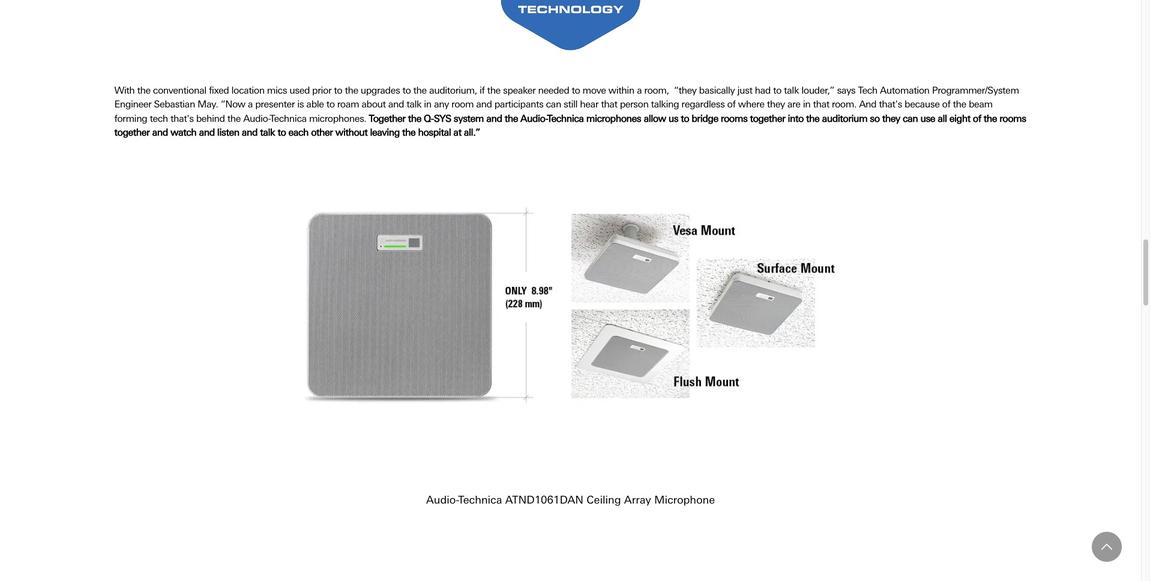 Task type: vqa. For each thing, say whether or not it's contained in the screenshot.
'WITHIN' inside Free Shipping! Get it by Thursday, Feb 1 when you order within 1 hr 1 min
no



Task type: locate. For each thing, give the bounding box(es) containing it.
q-
[[424, 113, 434, 124]]

1 horizontal spatial can
[[903, 113, 918, 124]]

allow
[[644, 113, 666, 124]]

they inside with the conventional fixed location mics used prior to the upgrades to the auditorium, if the speaker needed to move within a room,  "they basically just had to talk louder," says tech automation programmer/system engineer sebastian may. "now a presenter is able to roam about and talk in any room and participants can still hear that person talking regardless of where they are in that room. and that's because of the beam forming tech that's behind the audio-technica microphones.
[[767, 99, 785, 110]]

the right if
[[487, 85, 501, 96]]

of up all
[[943, 99, 951, 110]]

0 horizontal spatial together
[[114, 127, 150, 138]]

1 vertical spatial they
[[883, 113, 901, 124]]

where
[[738, 99, 765, 110]]

to up "still"
[[572, 85, 580, 96]]

other
[[311, 127, 333, 138]]

and down tech
[[152, 127, 168, 138]]

the up engineer
[[137, 85, 151, 96]]

sys
[[434, 113, 451, 124]]

participants
[[495, 99, 544, 110]]

0 horizontal spatial audio-
[[243, 113, 271, 124]]

because
[[905, 99, 940, 110]]

person
[[620, 99, 649, 110]]

2 vertical spatial talk
[[260, 127, 275, 138]]

and down behind
[[199, 127, 215, 138]]

talk
[[784, 85, 799, 96], [407, 99, 422, 110], [260, 127, 275, 138]]

leaving
[[370, 127, 400, 138]]

of inside together the q-sys system and the audio-technica microphones allow us to bridge rooms together into the auditorium so they can use all eight of the rooms together and watch and listen and talk to each other without leaving the hospital at all."
[[973, 113, 982, 124]]

a
[[637, 85, 642, 96], [248, 99, 253, 110]]

in left any
[[424, 99, 432, 110]]

together
[[750, 113, 786, 124], [114, 127, 150, 138]]

used
[[290, 85, 310, 96]]

can
[[546, 99, 561, 110], [903, 113, 918, 124]]

that down louder,"
[[813, 99, 830, 110]]

technica inside together the q-sys system and the audio-technica microphones allow us to bridge rooms together into the auditorium so they can use all eight of the rooms together and watch and listen and talk to each other without leaving the hospital at all."
[[548, 113, 584, 124]]

to
[[334, 85, 342, 96], [403, 85, 411, 96], [572, 85, 580, 96], [773, 85, 782, 96], [326, 99, 335, 110], [681, 113, 689, 124], [278, 127, 286, 138]]

location
[[231, 85, 265, 96]]

1 horizontal spatial that's
[[879, 99, 903, 110]]

talk down presenter
[[260, 127, 275, 138]]

a up person
[[637, 85, 642, 96]]

1 horizontal spatial that
[[813, 99, 830, 110]]

of
[[728, 99, 736, 110], [943, 99, 951, 110], [973, 113, 982, 124]]

1 horizontal spatial in
[[803, 99, 811, 110]]

1 vertical spatial a
[[248, 99, 253, 110]]

beam
[[969, 99, 993, 110]]

array
[[624, 494, 651, 506]]

room
[[452, 99, 474, 110]]

to right us
[[681, 113, 689, 124]]

rooms
[[721, 113, 748, 124], [1000, 113, 1027, 124]]

1 horizontal spatial they
[[883, 113, 901, 124]]

a down the "location"
[[248, 99, 253, 110]]

all."
[[464, 127, 480, 138]]

eight
[[950, 113, 971, 124]]

talking
[[651, 99, 679, 110]]

1 rooms from the left
[[721, 113, 748, 124]]

they left the are
[[767, 99, 785, 110]]

2 horizontal spatial audio-
[[521, 113, 548, 124]]

with the conventional fixed location mics used prior to the upgrades to the auditorium, if the speaker needed to move within a room,  "they basically just had to talk louder," says tech automation programmer/system engineer sebastian may. "now a presenter is able to roam about and talk in any room and participants can still hear that person talking regardless of where they are in that room. and that's because of the beam forming tech that's behind the audio-technica microphones.
[[114, 85, 1019, 124]]

that's
[[879, 99, 903, 110], [170, 113, 194, 124]]

in right the are
[[803, 99, 811, 110]]

0 vertical spatial talk
[[784, 85, 799, 96]]

0 horizontal spatial they
[[767, 99, 785, 110]]

in
[[424, 99, 432, 110], [803, 99, 811, 110]]

1 vertical spatial can
[[903, 113, 918, 124]]

auditorium
[[822, 113, 868, 124]]

is
[[297, 99, 304, 110]]

all
[[938, 113, 947, 124]]

forming
[[114, 113, 147, 124]]

they right the "so" on the right top of page
[[883, 113, 901, 124]]

behind
[[196, 113, 225, 124]]

0 horizontal spatial talk
[[260, 127, 275, 138]]

can inside together the q-sys system and the audio-technica microphones allow us to bridge rooms together into the auditorium so they can use all eight of the rooms together and watch and listen and talk to each other without leaving the hospital at all."
[[903, 113, 918, 124]]

and
[[388, 99, 404, 110], [476, 99, 492, 110], [486, 113, 502, 124], [152, 127, 168, 138], [199, 127, 215, 138], [242, 127, 258, 138]]

about
[[362, 99, 386, 110]]

1 horizontal spatial together
[[750, 113, 786, 124]]

0 horizontal spatial can
[[546, 99, 561, 110]]

louder,"
[[802, 85, 835, 96]]

had
[[755, 85, 771, 96]]

of left where
[[728, 99, 736, 110]]

says
[[837, 85, 856, 96]]

together down the forming
[[114, 127, 150, 138]]

of down beam
[[973, 113, 982, 124]]

and right system
[[486, 113, 502, 124]]

together down where
[[750, 113, 786, 124]]

room.
[[832, 99, 857, 110]]

to right prior
[[334, 85, 342, 96]]

that up "microphones"
[[601, 99, 618, 110]]

0 horizontal spatial in
[[424, 99, 432, 110]]

0 vertical spatial they
[[767, 99, 785, 110]]

technica
[[270, 113, 307, 124], [548, 113, 584, 124], [459, 494, 502, 506]]

speaker
[[503, 85, 536, 96]]

1 horizontal spatial a
[[637, 85, 642, 96]]

together
[[369, 113, 406, 124]]

0 horizontal spatial that
[[601, 99, 618, 110]]

0 horizontal spatial technica
[[270, 113, 307, 124]]

0 vertical spatial together
[[750, 113, 786, 124]]

at
[[454, 127, 462, 138]]

1 vertical spatial talk
[[407, 99, 422, 110]]

0 horizontal spatial that's
[[170, 113, 194, 124]]

and
[[859, 99, 877, 110]]

1 horizontal spatial of
[[943, 99, 951, 110]]

basically
[[699, 85, 735, 96]]

any
[[434, 99, 449, 110]]

0 horizontal spatial rooms
[[721, 113, 748, 124]]

if
[[480, 85, 485, 96]]

2 horizontal spatial talk
[[784, 85, 799, 96]]

rooms down programmer/system
[[1000, 113, 1027, 124]]

"now
[[221, 99, 245, 110]]

"they
[[674, 85, 697, 96]]

talk up the are
[[784, 85, 799, 96]]

rooms down where
[[721, 113, 748, 124]]

that
[[601, 99, 618, 110], [813, 99, 830, 110]]

1 that from the left
[[601, 99, 618, 110]]

the down participants
[[505, 113, 518, 124]]

the up the eight
[[953, 99, 967, 110]]

2 horizontal spatial technica
[[548, 113, 584, 124]]

can inside with the conventional fixed location mics used prior to the upgrades to the auditorium, if the speaker needed to move within a room,  "they basically just had to talk louder," says tech automation programmer/system engineer sebastian may. "now a presenter is able to roam about and talk in any room and participants can still hear that person talking regardless of where they are in that room. and that's because of the beam forming tech that's behind the audio-technica microphones.
[[546, 99, 561, 110]]

the
[[137, 85, 151, 96], [345, 85, 358, 96], [413, 85, 427, 96], [487, 85, 501, 96], [953, 99, 967, 110], [227, 113, 241, 124], [408, 113, 422, 124], [505, 113, 518, 124], [806, 113, 820, 124], [984, 113, 997, 124], [402, 127, 416, 138]]

1 horizontal spatial talk
[[407, 99, 422, 110]]

2 rooms from the left
[[1000, 113, 1027, 124]]

technica inside with the conventional fixed location mics used prior to the upgrades to the auditorium, if the speaker needed to move within a room,  "they basically just had to talk louder," says tech automation programmer/system engineer sebastian may. "now a presenter is able to roam about and talk in any room and participants can still hear that person talking regardless of where they are in that room. and that's because of the beam forming tech that's behind the audio-technica microphones.
[[270, 113, 307, 124]]

conventional
[[153, 85, 206, 96]]

2 horizontal spatial of
[[973, 113, 982, 124]]

the down "now
[[227, 113, 241, 124]]

audio-
[[243, 113, 271, 124], [521, 113, 548, 124], [426, 494, 459, 506]]

0 vertical spatial can
[[546, 99, 561, 110]]

1 horizontal spatial rooms
[[1000, 113, 1027, 124]]

can down needed
[[546, 99, 561, 110]]

bridge
[[692, 113, 719, 124]]

1 vertical spatial that's
[[170, 113, 194, 124]]

talk left any
[[407, 99, 422, 110]]

can left use
[[903, 113, 918, 124]]

fixed
[[209, 85, 229, 96]]

presenter
[[255, 99, 295, 110]]

that's down automation
[[879, 99, 903, 110]]

together the q-sys system and the audio-technica microphones allow us to bridge rooms together into the auditorium so they can use all eight of the rooms together and watch and listen and talk to each other without leaving the hospital at all."
[[114, 113, 1027, 138]]

just
[[738, 85, 753, 96]]

that's up the watch
[[170, 113, 194, 124]]

they
[[767, 99, 785, 110], [883, 113, 901, 124]]

each
[[288, 127, 309, 138]]



Task type: describe. For each thing, give the bounding box(es) containing it.
and right listen on the top
[[242, 127, 258, 138]]

microphones
[[587, 113, 641, 124]]

the down beam
[[984, 113, 997, 124]]

sebastian
[[154, 99, 195, 110]]

use
[[921, 113, 936, 124]]

roam
[[337, 99, 359, 110]]

with
[[114, 85, 135, 96]]

ceiling
[[587, 494, 621, 506]]

to right able
[[326, 99, 335, 110]]

audio- inside with the conventional fixed location mics used prior to the upgrades to the auditorium, if the speaker needed to move within a room,  "they basically just had to talk louder," says tech automation programmer/system engineer sebastian may. "now a presenter is able to roam about and talk in any room and participants can still hear that person talking regardless of where they are in that room. and that's because of the beam forming tech that's behind the audio-technica microphones.
[[243, 113, 271, 124]]

1 horizontal spatial technica
[[459, 494, 502, 506]]

to left each
[[278, 127, 286, 138]]

they inside together the q-sys system and the audio-technica microphones allow us to bridge rooms together into the auditorium so they can use all eight of the rooms together and watch and listen and talk to each other without leaving the hospital at all."
[[883, 113, 901, 124]]

the right leaving
[[402, 127, 416, 138]]

able
[[306, 99, 324, 110]]

0 horizontal spatial a
[[248, 99, 253, 110]]

upgrades
[[361, 85, 400, 96]]

regardless
[[682, 99, 725, 110]]

2 in from the left
[[803, 99, 811, 110]]

the left q-
[[408, 113, 422, 124]]

tech
[[858, 85, 878, 96]]

0 horizontal spatial of
[[728, 99, 736, 110]]

atnd1061dan
[[506, 494, 584, 506]]

0 vertical spatial a
[[637, 85, 642, 96]]

to right upgrades
[[403, 85, 411, 96]]

us
[[669, 113, 679, 124]]

needed
[[538, 85, 570, 96]]

without
[[336, 127, 368, 138]]

so
[[870, 113, 880, 124]]

hear
[[580, 99, 599, 110]]

programmer/system
[[932, 85, 1019, 96]]

watch
[[171, 127, 197, 138]]

automation
[[880, 85, 930, 96]]

system
[[454, 113, 484, 124]]

tech
[[150, 113, 168, 124]]

may.
[[198, 99, 218, 110]]

the up roam
[[345, 85, 358, 96]]

audio- inside together the q-sys system and the audio-technica microphones allow us to bridge rooms together into the auditorium so they can use all eight of the rooms together and watch and listen and talk to each other without leaving the hospital at all."
[[521, 113, 548, 124]]

prior
[[312, 85, 332, 96]]

and down if
[[476, 99, 492, 110]]

talk inside together the q-sys system and the audio-technica microphones allow us to bridge rooms together into the auditorium so they can use all eight of the rooms together and watch and listen and talk to each other without leaving the hospital at all."
[[260, 127, 275, 138]]

2 that from the left
[[813, 99, 830, 110]]

1 in from the left
[[424, 99, 432, 110]]

1 vertical spatial together
[[114, 127, 150, 138]]

still
[[564, 99, 578, 110]]

to right had on the top right of page
[[773, 85, 782, 96]]

audio-technica atnd1061dan ceiling array microphone
[[426, 494, 715, 506]]

into
[[788, 113, 804, 124]]

hospital
[[418, 127, 451, 138]]

engineer
[[114, 99, 151, 110]]

listen
[[217, 127, 239, 138]]

arrow up image
[[1102, 542, 1113, 552]]

are
[[788, 99, 801, 110]]

mics
[[267, 85, 287, 96]]

move
[[583, 85, 606, 96]]

the right into
[[806, 113, 820, 124]]

the up q-
[[413, 85, 427, 96]]

auditorium,
[[429, 85, 477, 96]]

0 vertical spatial that's
[[879, 99, 903, 110]]

microphone
[[655, 494, 715, 506]]

1 horizontal spatial audio-
[[426, 494, 459, 506]]

within
[[609, 85, 635, 96]]

and up together
[[388, 99, 404, 110]]

microphones.
[[309, 113, 367, 124]]



